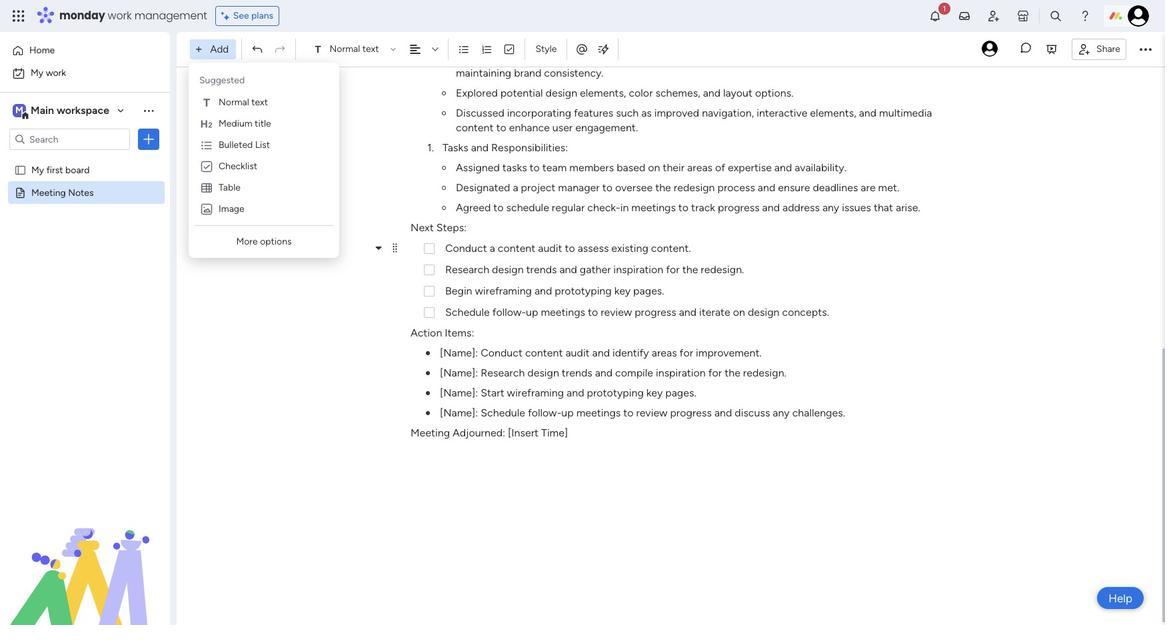 Task type: locate. For each thing, give the bounding box(es) containing it.
public board image for my first board
[[14, 163, 27, 176]]

checklist
[[219, 161, 257, 172]]

notes
[[68, 187, 94, 198]]

meetings down the "oversee"
[[632, 201, 676, 214]]

2 vertical spatial on
[[733, 306, 745, 319]]

1 horizontal spatial key
[[647, 387, 663, 399]]

1 image left update feed icon
[[939, 1, 951, 16]]

feel
[[853, 52, 871, 65]]

1 vertical spatial follow-
[[528, 407, 562, 419]]

schedule up items:
[[445, 306, 490, 319]]

members
[[570, 161, 614, 174]]

1 image up meeting adjourned: [insert time]
[[426, 411, 430, 415]]

research
[[445, 263, 489, 276], [481, 367, 525, 379]]

0 horizontal spatial meeting
[[31, 187, 66, 198]]

public board image left first at the top
[[14, 163, 27, 176]]

audit up begin wireframing and prototyping key pages.
[[538, 242, 562, 255]]

1 image for [name]: start wireframing and prototyping key pages.
[[426, 391, 430, 395]]

normal text
[[330, 43, 379, 55], [219, 97, 268, 108]]

to right agreed
[[494, 201, 504, 214]]

work right monday
[[108, 8, 132, 23]]

2 image
[[442, 111, 446, 115], [442, 166, 446, 170], [442, 186, 446, 190]]

for down improvement.
[[709, 367, 722, 379]]

1 horizontal spatial any
[[823, 201, 840, 214]]

agreed to schedule regular check-in meetings to track progress and address any issues that arise.
[[456, 201, 921, 214]]

0 vertical spatial schedule
[[445, 306, 490, 319]]

1 image down action
[[426, 391, 430, 395]]

1 horizontal spatial a
[[513, 181, 518, 194]]

first
[[46, 164, 63, 175]]

my inside option
[[31, 67, 43, 79]]

1 horizontal spatial audit
[[566, 347, 590, 359]]

redesign. down improvement.
[[743, 367, 787, 379]]

2 1 image from the top
[[426, 371, 430, 375]]

1 vertical spatial on
[[648, 161, 660, 174]]

list
[[255, 139, 270, 151]]

select product image
[[12, 9, 25, 23]]

1 image for [name]: research design trends and compile inspiration for the redesign.
[[426, 371, 430, 375]]

action
[[411, 327, 442, 339]]

pages. up schedule follow-up meetings to review progress and iterate on design concepts.
[[633, 285, 664, 297]]

0 vertical spatial follow-
[[492, 306, 526, 319]]

any right discuss
[[773, 407, 790, 419]]

on
[[716, 52, 728, 65], [648, 161, 660, 174], [733, 306, 745, 319]]

see plans button
[[215, 6, 279, 26]]

0 vertical spatial trends
[[526, 263, 557, 276]]

key up [name]: schedule follow-up meetings to review progress and discuss any challenges.
[[647, 387, 663, 399]]

trends up [name]: start wireframing and prototyping key pages.
[[562, 367, 593, 379]]

schedule
[[445, 306, 490, 319], [481, 407, 525, 419]]

research up begin
[[445, 263, 489, 276]]

[name]: for [name]: research design trends and compile inspiration for the redesign.
[[440, 367, 478, 379]]

wireframing right begin
[[475, 285, 532, 297]]

for
[[537, 52, 551, 65], [666, 263, 680, 276], [680, 347, 693, 359], [709, 367, 722, 379]]

1 vertical spatial wireframing
[[507, 387, 564, 399]]

schedule down start
[[481, 407, 525, 419]]

1 vertical spatial normal text
[[219, 97, 268, 108]]

0 vertical spatial text
[[362, 43, 379, 55]]

meeting for meeting adjourned: [insert time]
[[411, 427, 450, 439]]

0 horizontal spatial audit
[[538, 242, 562, 255]]

1 horizontal spatial areas
[[687, 161, 713, 174]]

bulleted
[[219, 139, 253, 151]]

0 vertical spatial checklist image
[[504, 43, 516, 55]]

option
[[0, 158, 170, 160]]

follow- up the time]
[[528, 407, 562, 419]]

on right iterate
[[733, 306, 745, 319]]

medium
[[219, 118, 252, 129]]

2 image up tasks at the left top of page
[[442, 111, 446, 115]]

0 horizontal spatial a
[[490, 242, 495, 255]]

meeting left adjourned:
[[411, 427, 450, 439]]

check-
[[588, 201, 621, 214]]

0 vertical spatial normal
[[330, 43, 360, 55]]

and
[[833, 52, 851, 65], [703, 87, 721, 99], [859, 107, 877, 119], [471, 141, 489, 154], [775, 161, 792, 174], [758, 181, 776, 194], [762, 201, 780, 214], [560, 263, 577, 276], [535, 285, 552, 297], [679, 306, 697, 319], [592, 347, 610, 359], [595, 367, 613, 379], [567, 387, 584, 399], [715, 407, 732, 419]]

1 horizontal spatial review
[[636, 407, 668, 419]]

0 vertical spatial conduct
[[445, 242, 487, 255]]

monday
[[59, 8, 105, 23]]

meeting notes
[[31, 187, 94, 198]]

meetings down [name]: start wireframing and prototyping key pages.
[[576, 407, 621, 419]]

areas
[[687, 161, 713, 174], [652, 347, 677, 359]]

notifications image
[[929, 9, 942, 23]]

2 image for agreed
[[442, 206, 446, 210]]

1 vertical spatial trends
[[562, 367, 593, 379]]

1 vertical spatial 2 image
[[442, 206, 446, 210]]

1 [name]: from the top
[[440, 347, 478, 359]]

0 vertical spatial audit
[[538, 242, 562, 255]]

bulleted list image down medium title image
[[200, 139, 213, 152]]

1 2 image from the top
[[442, 91, 446, 95]]

1 vertical spatial work
[[46, 67, 66, 79]]

bulleted list image left the numbered list icon
[[458, 43, 470, 55]]

2 vertical spatial progress
[[670, 407, 712, 419]]

conduct up start
[[481, 347, 523, 359]]

share
[[1097, 43, 1121, 54]]

see plans
[[233, 10, 273, 21]]

0 vertical spatial key
[[614, 285, 631, 297]]

availability.
[[795, 161, 847, 174]]

2 image up next steps:
[[442, 206, 446, 210]]

prototyping down [name]: research design trends and compile inspiration for the redesign.
[[587, 387, 644, 399]]

to up 'tasks and responsibilities:'
[[496, 121, 507, 134]]

1 vertical spatial checklist image
[[200, 160, 213, 173]]

audit up [name]: research design trends and compile inspiration for the redesign.
[[566, 347, 590, 359]]

the down their
[[655, 181, 671, 194]]

inspiration down existing
[[614, 263, 664, 276]]

1 horizontal spatial checklist image
[[504, 43, 516, 55]]

0 horizontal spatial normal
[[219, 97, 249, 108]]

the left look at the top of the page
[[792, 52, 808, 65]]

list box
[[0, 156, 170, 384]]

2 image
[[442, 91, 446, 95], [442, 206, 446, 210]]

0 horizontal spatial bulleted list image
[[200, 139, 213, 152]]

progress
[[718, 201, 760, 214], [635, 306, 677, 319], [670, 407, 712, 419]]

0 horizontal spatial on
[[648, 161, 660, 174]]

wireframing up [insert
[[507, 387, 564, 399]]

pages. up [name]: schedule follow-up meetings to review progress and discuss any challenges.
[[666, 387, 697, 399]]

areas right identify
[[652, 347, 677, 359]]

0 vertical spatial content
[[456, 121, 494, 134]]

any down the deadlines
[[823, 201, 840, 214]]

up down begin wireframing and prototyping key pages.
[[526, 306, 538, 319]]

1 vertical spatial audit
[[566, 347, 590, 359]]

0 vertical spatial bulleted list image
[[458, 43, 470, 55]]

follow- down begin wireframing and prototyping key pages.
[[492, 306, 526, 319]]

[name]: research design trends and compile inspiration for the redesign.
[[440, 367, 787, 379]]

2 horizontal spatial on
[[733, 306, 745, 319]]

0 vertical spatial work
[[108, 8, 132, 23]]

1 vertical spatial public board image
[[14, 186, 27, 199]]

redesign. up iterate
[[701, 263, 744, 276]]

1 vertical spatial my
[[31, 164, 44, 175]]

1 horizontal spatial normal
[[330, 43, 360, 55]]

explored
[[456, 87, 498, 99]]

my for my first board
[[31, 164, 44, 175]]

2 2 image from the top
[[442, 206, 446, 210]]

key up schedule follow-up meetings to review progress and iterate on design concepts.
[[614, 285, 631, 297]]

on inside generated ideas for the new website design, focusing on modernizing the look and feel while maintaining brand consistency.
[[716, 52, 728, 65]]

0 horizontal spatial elements,
[[580, 87, 626, 99]]

0 vertical spatial my
[[31, 67, 43, 79]]

0 horizontal spatial follow-
[[492, 306, 526, 319]]

1 vertical spatial normal
[[219, 97, 249, 108]]

2 2 image from the top
[[442, 166, 446, 170]]

1 vertical spatial any
[[773, 407, 790, 419]]

[name]: for [name]: schedule follow-up meetings to review progress and discuss any challenges.
[[440, 407, 478, 419]]

interactive
[[757, 107, 808, 119]]

consistency.
[[544, 67, 604, 79]]

0 vertical spatial 1 image
[[426, 351, 430, 355]]

work down home
[[46, 67, 66, 79]]

incorporating
[[507, 107, 571, 119]]

1 1 image from the top
[[426, 351, 430, 355]]

generated
[[456, 52, 507, 65]]

1 image
[[426, 351, 430, 355], [426, 371, 430, 375]]

0 horizontal spatial checklist image
[[200, 160, 213, 173]]

elements, inside the discussed incorporating features such as improved navigation, interactive elements, and multimedia content to enhance user engagement.
[[810, 107, 857, 119]]

engagement.
[[576, 121, 638, 134]]

1 vertical spatial bulleted list image
[[200, 139, 213, 152]]

2 vertical spatial meetings
[[576, 407, 621, 419]]

content up [name]: start wireframing and prototyping key pages.
[[525, 347, 563, 359]]

monday work management
[[59, 8, 207, 23]]

0 vertical spatial meeting
[[31, 187, 66, 198]]

assigned
[[456, 161, 500, 174]]

content for conduct
[[525, 347, 563, 359]]

normal inside menu item
[[219, 97, 249, 108]]

review up identify
[[601, 306, 632, 319]]

for up brand
[[537, 52, 551, 65]]

content down schedule
[[498, 242, 536, 255]]

0 vertical spatial 2 image
[[442, 111, 446, 115]]

0 vertical spatial a
[[513, 181, 518, 194]]

work
[[108, 8, 132, 23], [46, 67, 66, 79]]

bulleted list image
[[458, 43, 470, 55], [200, 139, 213, 152]]

wireframing
[[475, 285, 532, 297], [507, 387, 564, 399]]

up down [name]: start wireframing and prototyping key pages.
[[562, 407, 574, 419]]

to up check-
[[602, 181, 613, 194]]

designated
[[456, 181, 510, 194]]

1 public board image from the top
[[14, 163, 27, 176]]

identify
[[613, 347, 649, 359]]

research up start
[[481, 367, 525, 379]]

next
[[411, 221, 434, 234]]

meetings down begin wireframing and prototyping key pages.
[[541, 306, 585, 319]]

schedule
[[506, 201, 549, 214]]

3 [name]: from the top
[[440, 387, 478, 399]]

1 vertical spatial a
[[490, 242, 495, 255]]

[name]:
[[440, 347, 478, 359], [440, 367, 478, 379], [440, 387, 478, 399], [440, 407, 478, 419]]

elements,
[[580, 87, 626, 99], [810, 107, 857, 119]]

trends
[[526, 263, 557, 276], [562, 367, 593, 379]]

1 vertical spatial text
[[252, 97, 268, 108]]

meeting down first at the top
[[31, 187, 66, 198]]

my work link
[[8, 63, 162, 84]]

elements, up 'features' at the top
[[580, 87, 626, 99]]

invite members image
[[987, 9, 1001, 23]]

1 2 image from the top
[[442, 111, 446, 115]]

0 vertical spatial any
[[823, 201, 840, 214]]

1 horizontal spatial trends
[[562, 367, 593, 379]]

board
[[65, 164, 90, 175]]

normal
[[330, 43, 360, 55], [219, 97, 249, 108]]

1 image for [name]: schedule follow-up meetings to review progress and discuss any challenges.
[[426, 411, 430, 415]]

add
[[210, 43, 229, 55]]

checklist image up table image
[[200, 160, 213, 173]]

1 image
[[939, 1, 951, 16], [426, 391, 430, 395], [426, 411, 430, 415]]

a down tasks
[[513, 181, 518, 194]]

help button
[[1097, 587, 1144, 609]]

workspace options image
[[142, 104, 155, 117]]

follow-
[[492, 306, 526, 319], [528, 407, 562, 419]]

a for content
[[490, 242, 495, 255]]

design down consistency.
[[546, 87, 577, 99]]

layout
[[723, 87, 753, 99]]

work inside option
[[46, 67, 66, 79]]

key
[[614, 285, 631, 297], [647, 387, 663, 399]]

meeting adjourned: [insert time]
[[411, 427, 568, 439]]

meeting for meeting notes
[[31, 187, 66, 198]]

areas left of
[[687, 161, 713, 174]]

progress left discuss
[[670, 407, 712, 419]]

for down content. at top
[[666, 263, 680, 276]]

home option
[[8, 40, 162, 61]]

1 vertical spatial up
[[562, 407, 574, 419]]

0 vertical spatial inspiration
[[614, 263, 664, 276]]

1 horizontal spatial work
[[108, 8, 132, 23]]

4 [name]: from the top
[[440, 407, 478, 419]]

2 vertical spatial 2 image
[[442, 186, 446, 190]]

0 vertical spatial review
[[601, 306, 632, 319]]

0 vertical spatial 1 image
[[939, 1, 951, 16]]

undo ⌘+z image
[[252, 43, 264, 55]]

1 vertical spatial 1 image
[[426, 391, 430, 395]]

tasks
[[503, 161, 527, 174]]

my down home
[[31, 67, 43, 79]]

conduct
[[445, 242, 487, 255], [481, 347, 523, 359]]

a for project
[[513, 181, 518, 194]]

to left assess
[[565, 242, 575, 255]]

[name]: schedule follow-up meetings to review progress and discuss any challenges.
[[440, 407, 845, 419]]

issues
[[842, 201, 871, 214]]

track
[[691, 201, 715, 214]]

progress down process at right top
[[718, 201, 760, 214]]

2 vertical spatial content
[[525, 347, 563, 359]]

trends up begin wireframing and prototyping key pages.
[[526, 263, 557, 276]]

my work option
[[8, 63, 162, 84]]

Search in workspace field
[[28, 132, 111, 147]]

design left 'concepts.'
[[748, 306, 780, 319]]

content for a
[[498, 242, 536, 255]]

bulleted list menu item
[[194, 135, 334, 156]]

features
[[574, 107, 614, 119]]

board activity image
[[982, 40, 998, 56]]

0 horizontal spatial up
[[526, 306, 538, 319]]

the up consistency.
[[553, 52, 569, 65]]

home
[[29, 45, 55, 56]]

content inside the discussed incorporating features such as improved navigation, interactive elements, and multimedia content to enhance user engagement.
[[456, 121, 494, 134]]

3 2 image from the top
[[442, 186, 446, 190]]

the
[[553, 52, 569, 65], [792, 52, 808, 65], [655, 181, 671, 194], [682, 263, 698, 276], [725, 367, 741, 379]]

conduct down steps:
[[445, 242, 487, 255]]

0 vertical spatial 2 image
[[442, 91, 446, 95]]

1 horizontal spatial on
[[716, 52, 728, 65]]

prototyping
[[555, 285, 612, 297], [587, 387, 644, 399]]

1 vertical spatial 1 image
[[426, 371, 430, 375]]

2 image down tasks at the left top of page
[[442, 166, 446, 170]]

team
[[543, 161, 567, 174]]

1 horizontal spatial text
[[362, 43, 379, 55]]

my left first at the top
[[31, 164, 44, 175]]

2 [name]: from the top
[[440, 367, 478, 379]]

numbered list image
[[481, 43, 493, 55]]

checklist image right the numbered list icon
[[504, 43, 516, 55]]

on left their
[[648, 161, 660, 174]]

to inside the discussed incorporating features such as improved navigation, interactive elements, and multimedia content to enhance user engagement.
[[496, 121, 507, 134]]

2 public board image from the top
[[14, 186, 27, 199]]

tasks
[[443, 141, 468, 154]]

1 vertical spatial content
[[498, 242, 536, 255]]

suggested
[[199, 75, 245, 86]]

0 vertical spatial up
[[526, 306, 538, 319]]

manager
[[558, 181, 600, 194]]

1 horizontal spatial elements,
[[810, 107, 857, 119]]

project
[[521, 181, 556, 194]]

dynamic values image
[[597, 43, 610, 56]]

elements, right interactive
[[810, 107, 857, 119]]

2 image left explored
[[442, 91, 446, 95]]

0 vertical spatial public board image
[[14, 163, 27, 176]]

0 vertical spatial wireframing
[[475, 285, 532, 297]]

multimedia
[[879, 107, 932, 119]]

inspiration right compile
[[656, 367, 706, 379]]

1 vertical spatial prototyping
[[587, 387, 644, 399]]

main workspace
[[31, 104, 109, 117]]

list box containing my first board
[[0, 156, 170, 384]]

checklist image inside menu item
[[200, 160, 213, 173]]

bulleted list image inside bulleted list menu item
[[200, 139, 213, 152]]

1 horizontal spatial meeting
[[411, 427, 450, 439]]

0 vertical spatial research
[[445, 263, 489, 276]]

title
[[255, 118, 271, 129]]

a down agreed
[[490, 242, 495, 255]]

and inside the discussed incorporating features such as improved navigation, interactive elements, and multimedia content to enhance user engagement.
[[859, 107, 877, 119]]

public board image left meeting notes
[[14, 186, 27, 199]]

a
[[513, 181, 518, 194], [490, 242, 495, 255]]

add items menu menu
[[194, 68, 334, 220]]

tasks and responsibilities:
[[443, 141, 568, 154]]

color
[[629, 87, 653, 99]]

progress up identify
[[635, 306, 677, 319]]

to
[[496, 121, 507, 134], [530, 161, 540, 174], [602, 181, 613, 194], [494, 201, 504, 214], [679, 201, 689, 214], [565, 242, 575, 255], [588, 306, 598, 319], [624, 407, 634, 419]]

public board image
[[14, 163, 27, 176], [14, 186, 27, 199]]

2 vertical spatial 1 image
[[426, 411, 430, 415]]

checklist image
[[504, 43, 516, 55], [200, 160, 213, 173]]

content down the discussed
[[456, 121, 494, 134]]

prototyping down research design trends and gather inspiration for the redesign.
[[555, 285, 612, 297]]

on right focusing
[[716, 52, 728, 65]]

0 horizontal spatial pages.
[[633, 285, 664, 297]]

their
[[663, 161, 685, 174]]

0 horizontal spatial text
[[252, 97, 268, 108]]

2 image left designated
[[442, 186, 446, 190]]

2 image for assigned
[[442, 166, 446, 170]]

review down compile
[[636, 407, 668, 419]]

action items:
[[411, 327, 474, 339]]



Task type: vqa. For each thing, say whether or not it's contained in the screenshot.
manager
yes



Task type: describe. For each thing, give the bounding box(es) containing it.
1 horizontal spatial up
[[562, 407, 574, 419]]

more
[[236, 236, 258, 247]]

challenges.
[[792, 407, 845, 419]]

are
[[861, 181, 876, 194]]

table image
[[200, 181, 213, 195]]

lottie animation element
[[0, 491, 170, 625]]

existing
[[612, 242, 649, 255]]

as
[[641, 107, 652, 119]]

adjourned:
[[453, 427, 505, 439]]

generated ideas for the new website design, focusing on modernizing the look and feel while maintaining brand consistency.
[[456, 52, 902, 79]]

0 horizontal spatial any
[[773, 407, 790, 419]]

image
[[219, 203, 244, 215]]

maintaining
[[456, 67, 512, 79]]

0 horizontal spatial review
[[601, 306, 632, 319]]

m
[[15, 105, 23, 116]]

[name]: conduct content audit and identify areas for improvement.
[[440, 347, 762, 359]]

new
[[572, 52, 592, 65]]

improvement.
[[696, 347, 762, 359]]

ideas
[[509, 52, 534, 65]]

2 image for discussed
[[442, 111, 446, 115]]

options.
[[755, 87, 794, 99]]

next steps:
[[411, 221, 467, 234]]

1 vertical spatial research
[[481, 367, 525, 379]]

normal text menu item
[[194, 92, 334, 113]]

ensure
[[778, 181, 810, 194]]

search everything image
[[1049, 9, 1063, 23]]

improved
[[655, 107, 700, 119]]

look
[[811, 52, 831, 65]]

begin
[[445, 285, 472, 297]]

image menu item
[[194, 199, 334, 220]]

0 vertical spatial pages.
[[633, 285, 664, 297]]

audit for to
[[538, 242, 562, 255]]

1 vertical spatial schedule
[[481, 407, 525, 419]]

help image
[[1079, 9, 1092, 23]]

and inside generated ideas for the new website design, focusing on modernizing the look and feel while maintaining brand consistency.
[[833, 52, 851, 65]]

normal text inside menu item
[[219, 97, 268, 108]]

discuss
[[735, 407, 770, 419]]

0 vertical spatial elements,
[[580, 87, 626, 99]]

work for my
[[46, 67, 66, 79]]

1 image for [name]: conduct content audit and identify areas for improvement.
[[426, 351, 430, 355]]

1
[[427, 141, 432, 154]]

management
[[134, 8, 207, 23]]

0 vertical spatial areas
[[687, 161, 713, 174]]

table
[[219, 182, 241, 193]]

main
[[31, 104, 54, 117]]

kendall parks image
[[1128, 5, 1149, 27]]

of
[[715, 161, 725, 174]]

medium title
[[219, 118, 271, 129]]

1 vertical spatial areas
[[652, 347, 677, 359]]

options image
[[142, 133, 155, 146]]

content.
[[651, 242, 691, 255]]

arise.
[[896, 201, 921, 214]]

0 vertical spatial prototyping
[[555, 285, 612, 297]]

address
[[783, 201, 820, 214]]

0 vertical spatial meetings
[[632, 201, 676, 214]]

work for monday
[[108, 8, 132, 23]]

checklist menu item
[[194, 156, 334, 177]]

to down compile
[[624, 407, 634, 419]]

style button
[[530, 38, 563, 61]]

concepts.
[[782, 306, 829, 319]]

1 vertical spatial conduct
[[481, 347, 523, 359]]

more options button
[[194, 231, 334, 253]]

.
[[432, 141, 434, 154]]

1 vertical spatial progress
[[635, 306, 677, 319]]

modernizing
[[730, 52, 790, 65]]

discussed
[[456, 107, 505, 119]]

for left improvement.
[[680, 347, 693, 359]]

1 vertical spatial meetings
[[541, 306, 585, 319]]

v2 ellipsis image
[[1140, 41, 1152, 58]]

[name]: for [name]: conduct content audit and identify areas for improvement.
[[440, 347, 478, 359]]

schemes,
[[656, 87, 701, 99]]

my work
[[31, 67, 66, 79]]

the down improvement.
[[725, 367, 741, 379]]

0 horizontal spatial trends
[[526, 263, 557, 276]]

to left team
[[530, 161, 540, 174]]

assess
[[578, 242, 609, 255]]

options
[[260, 236, 292, 247]]

explored potential design elements, color schemes, and layout options.
[[456, 87, 794, 99]]

0 vertical spatial normal text
[[330, 43, 379, 55]]

design up begin wireframing and prototyping key pages.
[[492, 263, 524, 276]]

process
[[718, 181, 755, 194]]

1 .
[[427, 141, 434, 154]]

brand
[[514, 67, 542, 79]]

table menu item
[[194, 177, 334, 199]]

1 vertical spatial redesign.
[[743, 367, 787, 379]]

public board image for meeting notes
[[14, 186, 27, 199]]

home link
[[8, 40, 162, 61]]

deadlines
[[813, 181, 858, 194]]

monday marketplace image
[[1017, 9, 1030, 23]]

enhance
[[509, 121, 550, 134]]

assigned tasks to team members based on their areas of expertise and availability.
[[456, 161, 847, 174]]

potential
[[501, 87, 543, 99]]

1 vertical spatial inspiration
[[656, 367, 706, 379]]

0 vertical spatial redesign.
[[701, 263, 744, 276]]

see
[[233, 10, 249, 21]]

compile
[[615, 367, 653, 379]]

more options
[[236, 236, 292, 247]]

focusing
[[671, 52, 713, 65]]

[name]: for [name]: start wireframing and prototyping key pages.
[[440, 387, 478, 399]]

design up [name]: start wireframing and prototyping key pages.
[[528, 367, 559, 379]]

my first board
[[31, 164, 90, 175]]

1 vertical spatial pages.
[[666, 387, 697, 399]]

schedule follow-up meetings to review progress and iterate on design concepts.
[[445, 306, 829, 319]]

0 vertical spatial progress
[[718, 201, 760, 214]]

to left track
[[679, 201, 689, 214]]

time]
[[541, 427, 568, 439]]

share button
[[1072, 38, 1127, 60]]

medium title menu item
[[194, 113, 334, 135]]

in
[[621, 201, 629, 214]]

menu image
[[390, 243, 400, 253]]

workspace selection element
[[13, 103, 111, 120]]

expertise
[[728, 161, 772, 174]]

items:
[[445, 327, 474, 339]]

1 vertical spatial key
[[647, 387, 663, 399]]

to up [name]: conduct content audit and identify areas for improvement.
[[588, 306, 598, 319]]

based
[[617, 161, 646, 174]]

for inside generated ideas for the new website design, focusing on modernizing the look and feel while maintaining brand consistency.
[[537, 52, 551, 65]]

user
[[553, 121, 573, 134]]

such
[[616, 107, 639, 119]]

agreed
[[456, 201, 491, 214]]

lottie animation image
[[0, 491, 170, 625]]

2 image for explored
[[442, 91, 446, 95]]

bulleted list
[[219, 139, 270, 151]]

mention image
[[576, 42, 589, 56]]

image image
[[200, 203, 213, 216]]

my for my work
[[31, 67, 43, 79]]

designated a project manager to oversee the redesign process and ensure deadlines are met.
[[456, 181, 900, 194]]

help
[[1109, 592, 1133, 605]]

update feed image
[[958, 9, 971, 23]]

text inside menu item
[[252, 97, 268, 108]]

responsibilities:
[[491, 141, 568, 154]]

1 horizontal spatial bulleted list image
[[458, 43, 470, 55]]

2 image for designated
[[442, 186, 446, 190]]

that
[[874, 201, 893, 214]]

redesign
[[674, 181, 715, 194]]

iterate
[[699, 306, 731, 319]]

medium title image
[[200, 117, 213, 131]]

normal text image
[[200, 96, 213, 109]]

discussed incorporating features such as improved navigation, interactive elements, and multimedia content to enhance user engagement.
[[456, 107, 935, 134]]

begin wireframing and prototyping key pages.
[[445, 285, 664, 297]]

audit for and
[[566, 347, 590, 359]]

workspace image
[[13, 103, 26, 118]]

the down content. at top
[[682, 263, 698, 276]]



